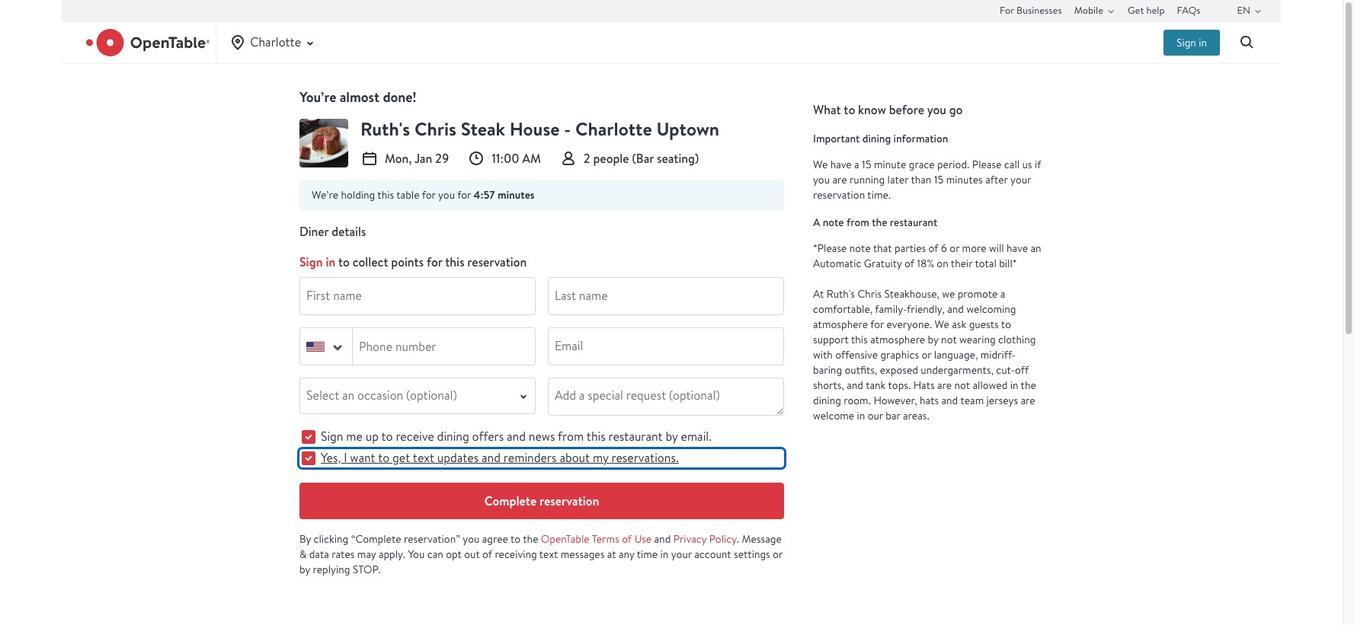 Task type: locate. For each thing, give the bounding box(es) containing it.
minutes right 4:57
[[498, 187, 535, 203]]

minutes down 'period.'
[[946, 173, 983, 187]]

chris up 29
[[414, 117, 456, 142]]

you inside we're holding this table for you for 4:57 minutes
[[438, 188, 455, 202]]

faqs
[[1177, 3, 1201, 16]]

15 right "than"
[[934, 173, 944, 187]]

ruth's up the comfortable,
[[827, 287, 855, 301]]

diner
[[299, 223, 329, 240]]

are left running
[[832, 173, 847, 187]]

data
[[309, 548, 329, 562]]

by down &
[[299, 563, 310, 577]]

dining down shorts, at bottom
[[813, 394, 841, 408]]

our
[[868, 409, 883, 423]]

or inside . message & data rates may apply. you can opt out of receiving text messages at any time in your account settings or by replying stop.
[[773, 548, 783, 562]]

1 vertical spatial text
[[539, 548, 558, 562]]

privacy policy link
[[673, 533, 737, 546]]

not up language,
[[941, 333, 957, 347]]

1 vertical spatial note
[[849, 242, 871, 255]]

are down 'undergarments,'
[[937, 379, 952, 392]]

complete reservation
[[484, 493, 599, 510]]

1 vertical spatial reservation
[[467, 254, 527, 271]]

restaurant up parties at the right
[[890, 216, 938, 229]]

details
[[332, 223, 366, 240]]

seating)
[[657, 150, 699, 167]]

15 up running
[[862, 158, 871, 171]]

15
[[862, 158, 871, 171], [934, 173, 944, 187]]

this right points
[[445, 254, 464, 271]]

reservation down 4:57
[[467, 254, 527, 271]]

that
[[873, 242, 892, 255]]

2 horizontal spatial dining
[[862, 132, 891, 146]]

you down 29
[[438, 188, 455, 202]]

from down the time.
[[847, 216, 869, 229]]

1 vertical spatial dining
[[813, 394, 841, 408]]

atmosphere down the comfortable,
[[813, 318, 868, 331]]

0 horizontal spatial minutes
[[498, 187, 535, 203]]

restaurant up the reservations.
[[608, 429, 663, 445]]

1 vertical spatial we
[[935, 318, 949, 331]]

sign up yes,
[[321, 429, 343, 445]]

6
[[941, 242, 947, 255]]

1 horizontal spatial 15
[[934, 173, 944, 187]]

0 vertical spatial note
[[823, 216, 844, 229]]

1 horizontal spatial text
[[539, 548, 558, 562]]

minutes inside "we have a 15 minute grace period. please call us if you are running later than 15 minutes after your reservation time."
[[946, 173, 983, 187]]

1 vertical spatial from
[[558, 429, 584, 445]]

to up the clothing
[[1001, 318, 1011, 331]]

steakhouse,
[[884, 287, 940, 301]]

chris inside *please note that parties of 6 or more will have an automatic gratuity of 18% on their total bill* at ruth's chris steakhouse, we promote a comfortable, family-friendly, and welcoming atmosphere for everyone.  we ask guests to support this atmosphere by not wearing clothing with offensive graphics or language, midriff- baring outfits, exposed undergarments, cut-off shorts, and tank tops. hats are not allowed in the dining room. however, hats and team jerseys are welcome in our bar areas.
[[858, 287, 882, 301]]

this inside *please note that parties of 6 or more will have an automatic gratuity of 18% on their total bill* at ruth's chris steakhouse, we promote a comfortable, family-friendly, and welcoming atmosphere for everyone.  we ask guests to support this atmosphere by not wearing clothing with offensive graphics or language, midriff- baring outfits, exposed undergarments, cut-off shorts, and tank tops. hats are not allowed in the dining room. however, hats and team jerseys are welcome in our bar areas.
[[851, 333, 868, 347]]

apply.
[[379, 548, 405, 562]]

and
[[947, 303, 964, 316], [847, 379, 863, 392], [941, 394, 958, 408], [507, 429, 526, 445], [482, 450, 501, 466], [654, 533, 671, 546]]

1 horizontal spatial your
[[1010, 173, 1031, 187]]

of
[[929, 242, 938, 255], [905, 257, 914, 271], [622, 533, 632, 546], [482, 548, 492, 562]]

0 vertical spatial text
[[413, 450, 434, 466]]

mon, jan 29
[[385, 150, 449, 167]]

2 vertical spatial dining
[[437, 429, 469, 445]]

to inside *please note that parties of 6 or more will have an automatic gratuity of 18% on their total bill* at ruth's chris steakhouse, we promote a comfortable, family-friendly, and welcoming atmosphere for everyone.  we ask guests to support this atmosphere by not wearing clothing with offensive graphics or language, midriff- baring outfits, exposed undergarments, cut-off shorts, and tank tops. hats are not allowed in the dining room. however, hats and team jerseys are welcome in our bar areas.
[[1001, 318, 1011, 331]]

comfortable,
[[813, 303, 873, 316]]

1 horizontal spatial ruth's
[[827, 287, 855, 301]]

sign in button down faqs button
[[1164, 30, 1220, 56]]

out
[[464, 548, 480, 562]]

text inside . message & data rates may apply. you can opt out of receiving text messages at any time in your account settings or by replying stop.
[[539, 548, 558, 562]]

of down parties at the right
[[905, 257, 914, 271]]

1 horizontal spatial the
[[872, 216, 887, 229]]

sign down diner
[[299, 254, 323, 271]]

we down important
[[813, 158, 828, 171]]

2
[[584, 150, 590, 167]]

we
[[813, 158, 828, 171], [935, 318, 949, 331]]

0 horizontal spatial or
[[773, 548, 783, 562]]

to
[[844, 101, 855, 118], [338, 254, 350, 271], [1001, 318, 1011, 331], [381, 429, 393, 445], [378, 450, 390, 466], [511, 533, 521, 546]]

0 horizontal spatial atmosphere
[[813, 318, 868, 331]]

from up about
[[558, 429, 584, 445]]

ruth's inside *please note that parties of 6 or more will have an automatic gratuity of 18% on their total bill* at ruth's chris steakhouse, we promote a comfortable, family-friendly, and welcoming atmosphere for everyone.  we ask guests to support this atmosphere by not wearing clothing with offensive graphics or language, midriff- baring outfits, exposed undergarments, cut-off shorts, and tank tops. hats are not allowed in the dining room. however, hats and team jerseys are welcome in our bar areas.
[[827, 287, 855, 301]]

charlotte
[[250, 34, 301, 50], [575, 117, 652, 142]]

0 vertical spatial the
[[872, 216, 887, 229]]

0 vertical spatial 15
[[862, 158, 871, 171]]

welcoming
[[966, 303, 1016, 316]]

1 horizontal spatial reservation
[[539, 493, 599, 510]]

0 horizontal spatial have
[[830, 158, 852, 171]]

. message & data rates may apply. you can opt out of receiving text messages at any time in your account settings or by replying stop.
[[299, 533, 783, 577]]

1 vertical spatial atmosphere
[[870, 333, 925, 347]]

0 vertical spatial chris
[[414, 117, 456, 142]]

1 horizontal spatial a
[[1000, 287, 1005, 301]]

reservation inside "button"
[[539, 493, 599, 510]]

reservation"
[[404, 533, 460, 546]]

a up welcoming
[[1000, 287, 1005, 301]]

from
[[847, 216, 869, 229], [558, 429, 584, 445]]

0 vertical spatial or
[[950, 242, 960, 255]]

ruth's
[[360, 117, 410, 142], [827, 287, 855, 301]]

shorts,
[[813, 379, 844, 392]]

by up language,
[[928, 333, 939, 347]]

i
[[344, 450, 347, 466]]

you
[[927, 101, 946, 118], [813, 173, 830, 187], [438, 188, 455, 202], [463, 533, 480, 546]]

2 vertical spatial sign
[[321, 429, 343, 445]]

a up running
[[854, 158, 859, 171]]

1 vertical spatial restaurant
[[608, 429, 663, 445]]

not down 'undergarments,'
[[954, 379, 970, 392]]

sign
[[1177, 36, 1196, 50], [299, 254, 323, 271], [321, 429, 343, 445]]

however,
[[874, 394, 917, 408]]

period.
[[937, 158, 970, 171]]

1 vertical spatial charlotte
[[575, 117, 652, 142]]

tops.
[[888, 379, 911, 392]]

we're
[[312, 188, 338, 202]]

are right the jerseys on the right
[[1021, 394, 1035, 408]]

reservation down running
[[813, 188, 865, 202]]

reservation inside "we have a 15 minute grace period. please call us if you are running later than 15 minutes after your reservation time."
[[813, 188, 865, 202]]

0 horizontal spatial ruth's
[[360, 117, 410, 142]]

the up that on the top of page
[[872, 216, 887, 229]]

your inside "we have a 15 minute grace period. please call us if you are running later than 15 minutes after your reservation time."
[[1010, 173, 1031, 187]]

have down important
[[830, 158, 852, 171]]

bar
[[886, 409, 900, 423]]

1 vertical spatial have
[[1007, 242, 1028, 255]]

0 vertical spatial a
[[854, 158, 859, 171]]

0 vertical spatial restaurant
[[890, 216, 938, 229]]

0 vertical spatial by
[[928, 333, 939, 347]]

Add a special request (optional) text field
[[549, 379, 783, 415]]

support
[[813, 333, 849, 347]]

important dining information
[[813, 132, 948, 146]]

your for after
[[1010, 173, 1031, 187]]

family-
[[875, 303, 907, 316]]

go
[[949, 101, 963, 118]]

you up a
[[813, 173, 830, 187]]

grace
[[909, 158, 935, 171]]

0 vertical spatial from
[[847, 216, 869, 229]]

Last name text field
[[549, 278, 783, 315]]

your inside . message & data rates may apply. you can opt out of receiving text messages at any time in your account settings or by replying stop.
[[671, 548, 692, 562]]

1 vertical spatial your
[[671, 548, 692, 562]]

your down privacy
[[671, 548, 692, 562]]

1 horizontal spatial have
[[1007, 242, 1028, 255]]

1 vertical spatial sign
[[299, 254, 323, 271]]

charlotte up the people
[[575, 117, 652, 142]]

complete
[[484, 493, 537, 510]]

a inside "we have a 15 minute grace period. please call us if you are running later than 15 minutes after your reservation time."
[[854, 158, 859, 171]]

Email email field
[[549, 328, 783, 365]]

policy
[[709, 533, 737, 546]]

text right the get
[[413, 450, 434, 466]]

0 vertical spatial have
[[830, 158, 852, 171]]

and up "ask"
[[947, 303, 964, 316]]

1 horizontal spatial note
[[849, 242, 871, 255]]

opt
[[446, 548, 462, 562]]

0 vertical spatial atmosphere
[[813, 318, 868, 331]]

ask
[[952, 318, 966, 331]]

opentable terms of use link
[[541, 533, 652, 546]]

2 vertical spatial the
[[523, 533, 538, 546]]

we left "ask"
[[935, 318, 949, 331]]

can
[[427, 548, 443, 562]]

1 vertical spatial sign in button
[[299, 254, 336, 271]]

sign inside button
[[1177, 36, 1196, 50]]

are inside "we have a 15 minute grace period. please call us if you are running later than 15 minutes after your reservation time."
[[832, 173, 847, 187]]

0 horizontal spatial note
[[823, 216, 844, 229]]

0 vertical spatial minutes
[[946, 173, 983, 187]]

0 vertical spatial we
[[813, 158, 828, 171]]

1 horizontal spatial minutes
[[946, 173, 983, 187]]

you inside "we have a 15 minute grace period. please call us if you are running later than 15 minutes after your reservation time."
[[813, 173, 830, 187]]

sign down faqs button
[[1177, 36, 1196, 50]]

0 vertical spatial not
[[941, 333, 957, 347]]

with
[[813, 348, 833, 362]]

this inside we're holding this table for you for 4:57 minutes
[[377, 188, 394, 202]]

1 vertical spatial or
[[922, 348, 932, 362]]

1 vertical spatial a
[[1000, 287, 1005, 301]]

receiving
[[495, 548, 537, 562]]

in down faqs button
[[1199, 36, 1207, 50]]

1 horizontal spatial restaurant
[[890, 216, 938, 229]]

in inside button
[[1199, 36, 1207, 50]]

0 horizontal spatial your
[[671, 548, 692, 562]]

or down message
[[773, 548, 783, 562]]

0 vertical spatial reservation
[[813, 188, 865, 202]]

holding
[[341, 188, 375, 202]]

ruth's up "mon,"
[[360, 117, 410, 142]]

reminders
[[504, 450, 557, 466]]

0 vertical spatial sign
[[1177, 36, 1196, 50]]

2 horizontal spatial by
[[928, 333, 939, 347]]

0 horizontal spatial by
[[299, 563, 310, 577]]

you up out
[[463, 533, 480, 546]]

your down the "us"
[[1010, 173, 1031, 187]]

1 horizontal spatial charlotte
[[575, 117, 652, 142]]

note right a
[[823, 216, 844, 229]]

steak
[[461, 117, 505, 142]]

note left that on the top of page
[[849, 242, 871, 255]]

1 horizontal spatial we
[[935, 318, 949, 331]]

people
[[593, 150, 629, 167]]

0 horizontal spatial from
[[558, 429, 584, 445]]

Phone number telephone field
[[353, 328, 535, 365]]

0 vertical spatial are
[[832, 173, 847, 187]]

use
[[634, 533, 652, 546]]

0 horizontal spatial charlotte
[[250, 34, 301, 50]]

by left "email."
[[666, 429, 678, 445]]

1 vertical spatial by
[[666, 429, 678, 445]]

0 horizontal spatial text
[[413, 450, 434, 466]]

are
[[832, 173, 847, 187], [937, 379, 952, 392], [1021, 394, 1035, 408]]

this left table
[[377, 188, 394, 202]]

for left 4:57
[[457, 188, 471, 202]]

or right the 6
[[950, 242, 960, 255]]

0 horizontal spatial are
[[832, 173, 847, 187]]

2 horizontal spatial are
[[1021, 394, 1035, 408]]

for inside *please note that parties of 6 or more will have an automatic gratuity of 18% on their total bill* at ruth's chris steakhouse, we promote a comfortable, family-friendly, and welcoming atmosphere for everyone.  we ask guests to support this atmosphere by not wearing clothing with offensive graphics or language, midriff- baring outfits, exposed undergarments, cut-off shorts, and tank tops. hats are not allowed in the dining room. however, hats and team jerseys are welcome in our bar areas.
[[870, 318, 884, 331]]

sign in button down diner
[[299, 254, 336, 271]]

you're
[[299, 88, 336, 107]]

1 horizontal spatial atmosphere
[[870, 333, 925, 347]]

dining up updates at the left
[[437, 429, 469, 445]]

0 vertical spatial charlotte
[[250, 34, 301, 50]]

0 horizontal spatial we
[[813, 158, 828, 171]]

get help
[[1128, 3, 1165, 16]]

2 horizontal spatial the
[[1021, 379, 1036, 392]]

welcome
[[813, 409, 854, 423]]

0 horizontal spatial dining
[[437, 429, 469, 445]]

and up room.
[[847, 379, 863, 392]]

mobile
[[1074, 3, 1103, 16]]

1 vertical spatial minutes
[[498, 187, 535, 203]]

minute
[[874, 158, 906, 171]]

businesses
[[1017, 3, 1062, 16]]

2 vertical spatial by
[[299, 563, 310, 577]]

2 vertical spatial reservation
[[539, 493, 599, 510]]

(bar
[[632, 150, 654, 167]]

0 horizontal spatial a
[[854, 158, 859, 171]]

0 vertical spatial dining
[[862, 132, 891, 146]]

tank
[[866, 379, 886, 392]]

reservation up opentable
[[539, 493, 599, 510]]

0 vertical spatial sign in button
[[1164, 30, 1220, 56]]

dining inside *please note that parties of 6 or more will have an automatic gratuity of 18% on their total bill* at ruth's chris steakhouse, we promote a comfortable, family-friendly, and welcoming atmosphere for everyone.  we ask guests to support this atmosphere by not wearing clothing with offensive graphics or language, midriff- baring outfits, exposed undergarments, cut-off shorts, and tank tops. hats are not allowed in the dining room. however, hats and team jerseys are welcome in our bar areas.
[[813, 394, 841, 408]]

language,
[[934, 348, 978, 362]]

for down family-
[[870, 318, 884, 331]]

1 vertical spatial the
[[1021, 379, 1036, 392]]

1 vertical spatial ruth's
[[827, 287, 855, 301]]

of right out
[[482, 548, 492, 562]]

atmosphere up graphics
[[870, 333, 925, 347]]

what
[[813, 101, 841, 118]]

1 horizontal spatial dining
[[813, 394, 841, 408]]

the down off
[[1021, 379, 1036, 392]]

stop.
[[353, 563, 381, 577]]

1 vertical spatial chris
[[858, 287, 882, 301]]

1 horizontal spatial are
[[937, 379, 952, 392]]

note for from
[[823, 216, 844, 229]]

for businesses button
[[1000, 0, 1062, 21]]

we inside "we have a 15 minute grace period. please call us if you are running later than 15 minutes after your reservation time."
[[813, 158, 828, 171]]

a
[[813, 216, 820, 229]]

have up bill* at the right top of the page
[[1007, 242, 1028, 255]]

1 horizontal spatial chris
[[858, 287, 882, 301]]

of left the 6
[[929, 242, 938, 255]]

note inside *please note that parties of 6 or more will have an automatic gratuity of 18% on their total bill* at ruth's chris steakhouse, we promote a comfortable, family-friendly, and welcoming atmosphere for everyone.  we ask guests to support this atmosphere by not wearing clothing with offensive graphics or language, midriff- baring outfits, exposed undergarments, cut-off shorts, and tank tops. hats are not allowed in the dining room. however, hats and team jerseys are welcome in our bar areas.
[[849, 242, 871, 255]]

2 vertical spatial or
[[773, 548, 783, 562]]

sign in button
[[1164, 30, 1220, 56], [299, 254, 336, 271]]

by clicking "complete reservation" you agree to the opentable terms of use and privacy policy
[[299, 533, 737, 546]]

chris up family-
[[858, 287, 882, 301]]

this up the offensive
[[851, 333, 868, 347]]

updates
[[437, 450, 479, 466]]

bill*
[[999, 257, 1017, 271]]

the inside *please note that parties of 6 or more will have an automatic gratuity of 18% on their total bill* at ruth's chris steakhouse, we promote a comfortable, family-friendly, and welcoming atmosphere for everyone.  we ask guests to support this atmosphere by not wearing clothing with offensive graphics or language, midriff- baring outfits, exposed undergarments, cut-off shorts, and tank tops. hats are not allowed in the dining room. however, hats and team jerseys are welcome in our bar areas.
[[1021, 379, 1036, 392]]

the up "receiving"
[[523, 533, 538, 546]]

call
[[1004, 158, 1020, 171]]

charlotte up you're
[[250, 34, 301, 50]]

or
[[950, 242, 960, 255], [922, 348, 932, 362], [773, 548, 783, 562]]

1 vertical spatial not
[[954, 379, 970, 392]]

search icon image
[[1238, 34, 1257, 52]]

0 vertical spatial your
[[1010, 173, 1031, 187]]

sign for sign me up to receive dining offers and news from this restaurant by email.
[[321, 429, 343, 445]]

or right graphics
[[922, 348, 932, 362]]

0 vertical spatial ruth's
[[360, 117, 410, 142]]

have inside *please note that parties of 6 or more will have an automatic gratuity of 18% on their total bill* at ruth's chris steakhouse, we promote a comfortable, family-friendly, and welcoming atmosphere for everyone.  we ask guests to support this atmosphere by not wearing clothing with offensive graphics or language, midriff- baring outfits, exposed undergarments, cut-off shorts, and tank tops. hats are not allowed in the dining room. however, hats and team jerseys are welcome in our bar areas.
[[1007, 242, 1028, 255]]

and up reminders
[[507, 429, 526, 445]]

text
[[413, 450, 434, 466], [539, 548, 558, 562]]

you left 'go'
[[927, 101, 946, 118]]

in right time
[[660, 548, 669, 562]]

1 horizontal spatial or
[[922, 348, 932, 362]]

text down opentable
[[539, 548, 558, 562]]

to left the collect
[[338, 254, 350, 271]]

dining up 'minute'
[[862, 132, 891, 146]]



Task type: describe. For each thing, give the bounding box(es) containing it.
table
[[396, 188, 420, 202]]

have inside "we have a 15 minute grace period. please call us if you are running later than 15 minutes after your reservation time."
[[830, 158, 852, 171]]

of inside . message & data rates may apply. you can opt out of receiving text messages at any time in your account settings or by replying stop.
[[482, 548, 492, 562]]

offers
[[472, 429, 504, 445]]

0 horizontal spatial sign in button
[[299, 254, 336, 271]]

for right points
[[427, 254, 442, 271]]

graphics
[[880, 348, 919, 362]]

you're almost done! element
[[299, 88, 784, 107]]

everyone.
[[887, 318, 932, 331]]

faqs button
[[1177, 0, 1201, 21]]

to left the get
[[378, 450, 390, 466]]

in left our
[[857, 409, 865, 423]]

and right use
[[654, 533, 671, 546]]

charlotte inside dropdown button
[[250, 34, 301, 50]]

for right table
[[422, 188, 436, 202]]

promote
[[958, 287, 998, 301]]

&
[[299, 548, 307, 562]]

for businesses
[[1000, 3, 1062, 16]]

sign for sign in
[[1177, 36, 1196, 50]]

points
[[391, 254, 424, 271]]

offensive
[[835, 348, 878, 362]]

total
[[975, 257, 997, 271]]

0 horizontal spatial reservation
[[467, 254, 527, 271]]

2 horizontal spatial or
[[950, 242, 960, 255]]

reservations.
[[611, 450, 679, 466]]

you're almost done!
[[299, 88, 416, 107]]

-
[[564, 117, 571, 142]]

email.
[[681, 429, 712, 445]]

a note from the restaurant
[[813, 216, 938, 229]]

by inside *please note that parties of 6 or more will have an automatic gratuity of 18% on their total bill* at ruth's chris steakhouse, we promote a comfortable, family-friendly, and welcoming atmosphere for everyone.  we ask guests to support this atmosphere by not wearing clothing with offensive graphics or language, midriff- baring outfits, exposed undergarments, cut-off shorts, and tank tops. hats are not allowed in the dining room. however, hats and team jerseys are welcome in our bar areas.
[[928, 333, 939, 347]]

automatic
[[813, 257, 861, 271]]

time.
[[867, 188, 891, 202]]

am
[[522, 150, 541, 167]]

done!
[[383, 88, 416, 107]]

us
[[1022, 158, 1032, 171]]

account
[[694, 548, 731, 562]]

uptown
[[656, 117, 719, 142]]

guests
[[969, 318, 999, 331]]

to up "receiving"
[[511, 533, 521, 546]]

about
[[560, 450, 590, 466]]

2 vertical spatial are
[[1021, 394, 1035, 408]]

ruth's chris steak house - charlotte uptown link
[[360, 117, 784, 143]]

*please note that parties of 6 or more will have an automatic gratuity of 18% on their total bill* at ruth's chris steakhouse, we promote a comfortable, family-friendly, and welcoming atmosphere for everyone.  we ask guests to support this atmosphere by not wearing clothing with offensive graphics or language, midriff- baring outfits, exposed undergarments, cut-off shorts, and tank tops. hats are not allowed in the dining room. however, hats and team jerseys are welcome in our bar areas.
[[813, 242, 1041, 423]]

11:00 am
[[492, 150, 541, 167]]

jan
[[414, 150, 432, 167]]

friendly,
[[907, 303, 945, 316]]

settings
[[734, 548, 770, 562]]

.
[[737, 533, 739, 546]]

we
[[942, 287, 955, 301]]

First name text field
[[300, 278, 535, 315]]

running
[[850, 173, 885, 187]]

wearing
[[959, 333, 996, 347]]

what to know before you go
[[813, 101, 963, 118]]

and right hats
[[941, 394, 958, 408]]

my
[[593, 450, 609, 466]]

1 horizontal spatial sign in button
[[1164, 30, 1220, 56]]

time
[[637, 548, 658, 562]]

please
[[972, 158, 1002, 171]]

by inside . message & data rates may apply. you can opt out of receiving text messages at any time in your account settings or by replying stop.
[[299, 563, 310, 577]]

in inside . message & data rates may apply. you can opt out of receiving text messages at any time in your account settings or by replying stop.
[[660, 548, 669, 562]]

1 horizontal spatial by
[[666, 429, 678, 445]]

their
[[951, 257, 973, 271]]

undergarments,
[[921, 363, 994, 377]]

en button
[[1237, 0, 1267, 21]]

11:00
[[492, 150, 519, 167]]

gratuity
[[864, 257, 902, 271]]

4:57
[[474, 187, 495, 203]]

news
[[529, 429, 555, 445]]

note for that
[[849, 242, 871, 255]]

to right up
[[381, 429, 393, 445]]

in down diner details
[[326, 254, 336, 271]]

get
[[1128, 3, 1144, 16]]

your for in
[[671, 548, 692, 562]]

sign for sign in to collect points for this reservation
[[299, 254, 323, 271]]

at
[[607, 548, 616, 562]]

a inside *please note that parties of 6 or more will have an automatic gratuity of 18% on their total bill* at ruth's chris steakhouse, we promote a comfortable, family-friendly, and welcoming atmosphere for everyone.  we ask guests to support this atmosphere by not wearing clothing with offensive graphics or language, midriff- baring outfits, exposed undergarments, cut-off shorts, and tank tops. hats are not allowed in the dining room. however, hats and team jerseys are welcome in our bar areas.
[[1000, 287, 1005, 301]]

to right what on the top right of the page
[[844, 101, 855, 118]]

0 horizontal spatial 15
[[862, 158, 871, 171]]

privacy
[[673, 533, 707, 546]]

allowed
[[973, 379, 1008, 392]]

charlotte button
[[229, 22, 319, 63]]

almost
[[340, 88, 380, 107]]

we're holding this table for you for 4:57 minutes
[[312, 187, 535, 203]]

1 vertical spatial 15
[[934, 173, 944, 187]]

opentable logo image
[[86, 29, 210, 56]]

0 horizontal spatial the
[[523, 533, 538, 546]]

yes,
[[321, 450, 341, 466]]

in down off
[[1010, 379, 1018, 392]]

midriff-
[[980, 348, 1016, 362]]

this up my
[[587, 429, 606, 445]]

0 horizontal spatial chris
[[414, 117, 456, 142]]

and down "offers"
[[482, 450, 501, 466]]

of up any
[[622, 533, 632, 546]]

after
[[985, 173, 1008, 187]]

jerseys
[[987, 394, 1018, 408]]

rates
[[332, 548, 355, 562]]

1 horizontal spatial from
[[847, 216, 869, 229]]

parties
[[895, 242, 926, 255]]

we inside *please note that parties of 6 or more will have an automatic gratuity of 18% on their total bill* at ruth's chris steakhouse, we promote a comfortable, family-friendly, and welcoming atmosphere for everyone.  we ask guests to support this atmosphere by not wearing clothing with offensive graphics or language, midriff- baring outfits, exposed undergarments, cut-off shorts, and tank tops. hats are not allowed in the dining room. however, hats and team jerseys are welcome in our bar areas.
[[935, 318, 949, 331]]

may
[[357, 548, 376, 562]]

exposed
[[880, 363, 918, 377]]

baring
[[813, 363, 842, 377]]

hats
[[920, 394, 939, 408]]

an
[[1031, 242, 1041, 255]]

clicking
[[314, 533, 348, 546]]

want
[[350, 450, 375, 466]]

ruth's chris steak house - charlotte uptown
[[360, 117, 719, 142]]

help
[[1146, 3, 1165, 16]]

0 horizontal spatial restaurant
[[608, 429, 663, 445]]

up
[[366, 429, 379, 445]]

outfits,
[[845, 363, 877, 377]]

1 vertical spatial are
[[937, 379, 952, 392]]

at
[[813, 287, 824, 301]]

sign me up to receive dining offers and news from this restaurant by email.
[[321, 429, 712, 445]]

information
[[894, 132, 948, 146]]



Task type: vqa. For each thing, say whether or not it's contained in the screenshot.
right "15"
yes



